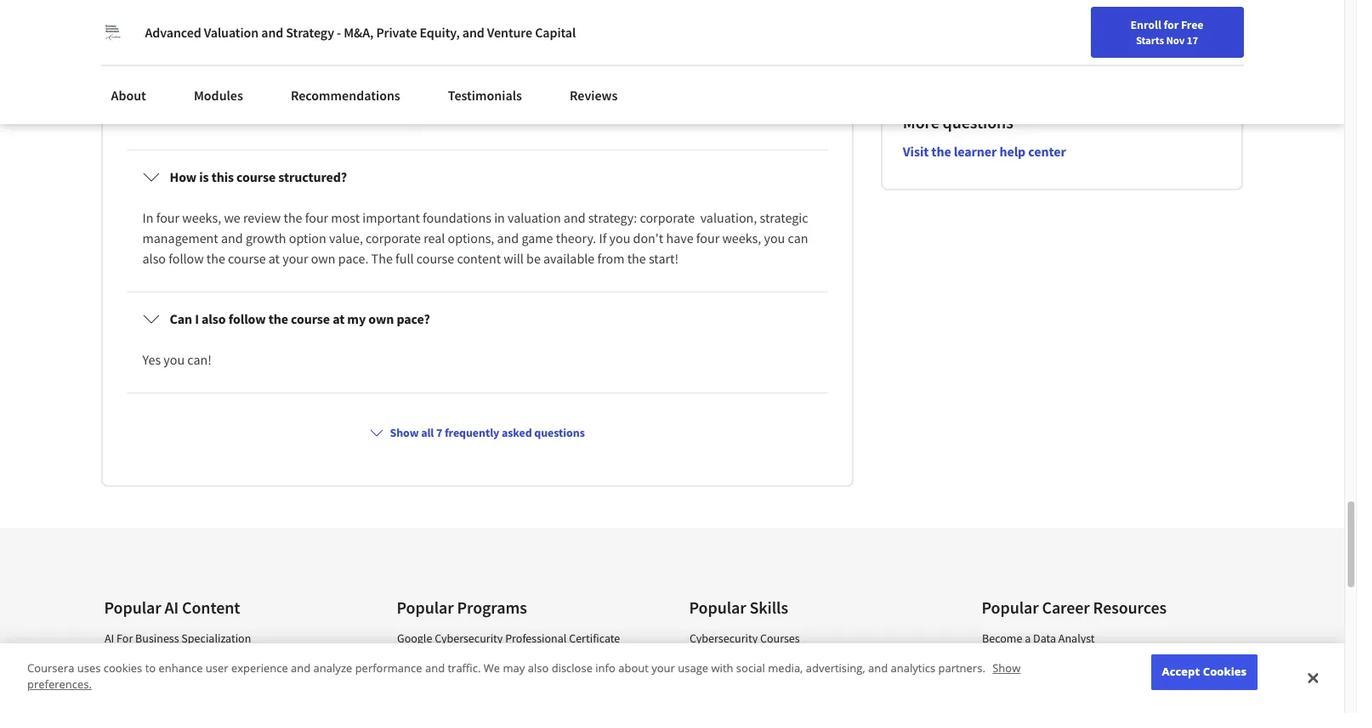 Task type: locate. For each thing, give the bounding box(es) containing it.
0 vertical spatial also
[[142, 250, 166, 267]]

0 horizontal spatial four
[[156, 209, 180, 226]]

cybersecurity up the analytics
[[434, 631, 502, 647]]

popular up business
[[104, 597, 161, 618]]

1 list from the left
[[104, 630, 347, 713]]

courses up media,
[[760, 631, 799, 647]]

also inside 'dropdown button'
[[202, 311, 226, 328]]

0 horizontal spatial your
[[282, 250, 308, 267]]

2 for from the top
[[116, 657, 132, 672]]

popular left programs
[[397, 597, 454, 618]]

enroll for free starts nov 17
[[1131, 17, 1204, 47]]

don't
[[633, 230, 663, 247]]

ai right "uses"
[[104, 657, 114, 672]]

1 vertical spatial in
[[142, 209, 153, 226]]

1 horizontal spatial asked
[[502, 425, 532, 441]]

professional
[[505, 631, 566, 647], [507, 657, 568, 672]]

show inside show preferences.
[[993, 661, 1021, 676]]

accept cookies button
[[1151, 655, 1258, 690]]

1 for from the top
[[116, 631, 132, 647]]

1 vertical spatial certificate
[[571, 657, 622, 672]]

capm certification requirements
[[982, 657, 1146, 672]]

1 horizontal spatial follow
[[228, 311, 266, 328]]

2 vertical spatial your
[[652, 661, 675, 676]]

certification
[[1013, 657, 1074, 672]]

1 horizontal spatial also
[[202, 311, 226, 328]]

ai for everyone link
[[104, 657, 181, 672]]

4 list from the left
[[982, 630, 1225, 713]]

0 vertical spatial google
[[397, 631, 432, 647]]

ai up ai for business specialization link
[[165, 597, 179, 618]]

google up 'performance'
[[397, 631, 432, 647]]

1 vertical spatial at
[[333, 311, 345, 328]]

at left my
[[333, 311, 345, 328]]

2 vertical spatial questions
[[534, 425, 585, 441]]

can
[[788, 230, 808, 247]]

usage
[[678, 661, 708, 676]]

from
[[597, 250, 625, 267]]

0 horizontal spatial cybersecurity
[[434, 631, 502, 647]]

3 popular from the left
[[689, 597, 746, 618]]

and left analytics
[[868, 661, 888, 676]]

everyone
[[135, 657, 181, 672]]

1 horizontal spatial four
[[305, 209, 328, 226]]

growth
[[246, 230, 286, 247]]

show for show preferences.
[[993, 661, 1021, 676]]

7
[[436, 425, 442, 441]]

own inside 'dropdown button'
[[368, 311, 394, 328]]

list item
[[982, 681, 1225, 698]]

you down strategic
[[764, 230, 785, 247]]

own down option
[[311, 250, 336, 267]]

show inside show all 7 frequently asked questions dropdown button
[[390, 425, 419, 441]]

1 horizontal spatial you
[[609, 230, 630, 247]]

opens in a new tab image
[[291, 636, 304, 650]]

0 horizontal spatial in
[[142, 209, 153, 226]]

0 vertical spatial for
[[116, 631, 132, 647]]

most
[[331, 209, 360, 226]]

you right "yes"
[[164, 351, 185, 368]]

show preferences.
[[27, 661, 1021, 693]]

0 vertical spatial follow
[[169, 250, 204, 267]]

also inside in four weeks, we review the four most important foundations in valuation and strategy: corporate  valuation, strategic management and growth option value, corporate real options, and game theory. if you don't have four weeks, you can also follow the course at your own pace. the full course content will be available from the start!
[[142, 250, 166, 267]]

coursera uses cookies to enhance user experience and analyze performance and traffic. we may also disclose info about your usage with social media, advertising, and analytics partners.
[[27, 661, 988, 676]]

four
[[156, 209, 180, 226], [305, 209, 328, 226], [696, 230, 720, 247]]

popular up cybersecurity courses link
[[689, 597, 746, 618]]

ai for business specialization
[[104, 631, 251, 647]]

popular
[[104, 597, 161, 618], [397, 597, 454, 618], [689, 597, 746, 618], [982, 597, 1039, 618]]

4 popular from the left
[[982, 597, 1039, 618]]

the left my
[[268, 311, 288, 328]]

1 vertical spatial career
[[1042, 597, 1090, 618]]

available
[[543, 250, 595, 267]]

yes
[[142, 351, 161, 368]]

show all 7 frequently asked questions button
[[363, 418, 592, 448]]

2 horizontal spatial questions
[[943, 112, 1013, 133]]

find your new career
[[1100, 20, 1207, 35]]

1 vertical spatial ai
[[104, 631, 114, 647]]

show left "all"
[[390, 425, 419, 441]]

1 horizontal spatial cybersecurity
[[689, 631, 757, 647]]

we
[[224, 209, 240, 226]]

0 horizontal spatial weeks,
[[182, 209, 221, 226]]

valuation
[[204, 24, 259, 41]]

0 horizontal spatial at
[[269, 250, 280, 267]]

list containing cybersecurity courses
[[689, 630, 932, 713]]

popular up become
[[982, 597, 1039, 618]]

nov
[[1166, 33, 1185, 47]]

1 vertical spatial asked
[[502, 425, 532, 441]]

also down management
[[142, 250, 166, 267]]

1 popular from the left
[[104, 597, 161, 618]]

course inside 'dropdown button'
[[291, 311, 330, 328]]

analysis
[[714, 657, 755, 672]]

specialization
[[181, 631, 251, 647]]

2 horizontal spatial data
[[1033, 631, 1056, 647]]

1 horizontal spatial at
[[333, 311, 345, 328]]

four right have
[[696, 230, 720, 247]]

2 horizontal spatial you
[[764, 230, 785, 247]]

1 vertical spatial for
[[116, 657, 132, 672]]

1 vertical spatial own
[[368, 311, 394, 328]]

in
[[1245, 20, 1254, 35], [142, 209, 153, 226]]

1 horizontal spatial weeks,
[[722, 230, 761, 247]]

0 horizontal spatial questions
[[280, 7, 379, 38]]

0 horizontal spatial corporate
[[366, 230, 421, 247]]

17
[[1187, 33, 1198, 47]]

ai for business
[[104, 631, 114, 647]]

own
[[311, 250, 336, 267], [368, 311, 394, 328]]

follow right i
[[228, 311, 266, 328]]

for up cookies
[[116, 631, 132, 647]]

ai for everyone
[[104, 657, 114, 672]]

the right visit
[[931, 143, 951, 160]]

private
[[376, 24, 417, 41]]

accept cookies
[[1162, 664, 1247, 679]]

google
[[397, 631, 432, 647], [397, 657, 432, 672]]

1 horizontal spatial own
[[368, 311, 394, 328]]

data analysis courses
[[689, 657, 797, 672]]

0 vertical spatial at
[[269, 250, 280, 267]]

1 vertical spatial also
[[202, 311, 226, 328]]

0 vertical spatial certificate
[[569, 631, 620, 647]]

0 horizontal spatial data
[[434, 657, 457, 672]]

more
[[903, 112, 939, 133]]

1 google from the top
[[397, 631, 432, 647]]

0 horizontal spatial asked
[[216, 7, 275, 38]]

four up option
[[305, 209, 328, 226]]

2 horizontal spatial also
[[528, 661, 549, 676]]

capm certification requirements link
[[982, 657, 1146, 672]]

0 horizontal spatial career
[[1042, 597, 1090, 618]]

important
[[362, 209, 420, 226]]

list containing become a data analyst
[[982, 630, 1225, 713]]

coursera
[[27, 661, 74, 676]]

1 cybersecurity from the left
[[434, 631, 502, 647]]

0 horizontal spatial own
[[311, 250, 336, 267]]

3 list from the left
[[689, 630, 932, 713]]

0 horizontal spatial follow
[[169, 250, 204, 267]]

data
[[1033, 631, 1056, 647], [434, 657, 457, 672], [689, 657, 712, 672]]

you
[[609, 230, 630, 247], [764, 230, 785, 247], [164, 351, 185, 368]]

four up management
[[156, 209, 180, 226]]

cybersecurity up the analysis at the bottom right
[[689, 631, 757, 647]]

weeks, down valuation,
[[722, 230, 761, 247]]

show down become
[[993, 661, 1021, 676]]

2 google from the top
[[397, 657, 432, 672]]

your right find
[[1125, 20, 1147, 35]]

all
[[421, 425, 434, 441]]

1 vertical spatial corporate
[[366, 230, 421, 247]]

show for show all 7 frequently asked questions
[[390, 425, 419, 441]]

cookies
[[1203, 664, 1247, 679]]

capital
[[535, 24, 576, 41]]

and down opens in a new tab image
[[291, 661, 311, 676]]

1 horizontal spatial corporate
[[640, 209, 695, 226]]

popular career resources
[[982, 597, 1167, 618]]

corporate down important
[[366, 230, 421, 247]]

1 horizontal spatial data
[[689, 657, 712, 672]]

list containing ai for business specialization
[[104, 630, 347, 713]]

you right 'if'
[[609, 230, 630, 247]]

2 horizontal spatial four
[[696, 230, 720, 247]]

help
[[999, 143, 1026, 160]]

1 vertical spatial follow
[[228, 311, 266, 328]]

also right may
[[528, 661, 549, 676]]

google left traffic.
[[397, 657, 432, 672]]

at inside in four weeks, we review the four most important foundations in valuation and strategy: corporate  valuation, strategic management and growth option value, corporate real options, and game theory. if you don't have four weeks, you can also follow the course at your own pace. the full course content will be available from the start!
[[269, 250, 280, 267]]

advertising,
[[806, 661, 865, 676]]

footer
[[0, 528, 1344, 713]]

how
[[170, 169, 197, 186]]

for left 'to' at the left of page
[[116, 657, 132, 672]]

theory.
[[556, 230, 596, 247]]

1 horizontal spatial career
[[1174, 20, 1207, 35]]

corporate up have
[[640, 209, 695, 226]]

in four weeks, we review the four most important foundations in valuation and strategy: corporate  valuation, strategic management and growth option value, corporate real options, and game theory. if you don't have four weeks, you can also follow the course at your own pace. the full course content will be available from the start!
[[142, 209, 811, 267]]

management
[[142, 230, 218, 247]]

your down option
[[282, 250, 308, 267]]

become a data analyst
[[982, 631, 1094, 647]]

2 list from the left
[[397, 630, 640, 713]]

capm
[[982, 657, 1010, 672]]

course right this
[[236, 169, 276, 186]]

1 vertical spatial show
[[993, 661, 1021, 676]]

ai for everyone
[[104, 657, 181, 672]]

also
[[142, 250, 166, 267], [202, 311, 226, 328], [528, 661, 549, 676]]

1 horizontal spatial questions
[[534, 425, 585, 441]]

may
[[503, 661, 525, 676]]

your inside in four weeks, we review the four most important foundations in valuation and strategy: corporate  valuation, strategic management and growth option value, corporate real options, and game theory. if you don't have four weeks, you can also follow the course at your own pace. the full course content will be available from the start!
[[282, 250, 308, 267]]

0 horizontal spatial also
[[142, 250, 166, 267]]

options,
[[448, 230, 494, 247]]

0 vertical spatial weeks,
[[182, 209, 221, 226]]

your
[[1125, 20, 1147, 35], [282, 250, 308, 267], [652, 661, 675, 676]]

list for programs
[[397, 630, 640, 713]]

1 vertical spatial google
[[397, 657, 432, 672]]

google for google cybersecurity professional certificate
[[397, 631, 432, 647]]

2 horizontal spatial your
[[1125, 20, 1147, 35]]

1 vertical spatial your
[[282, 250, 308, 267]]

at
[[269, 250, 280, 267], [333, 311, 345, 328]]

pace.
[[338, 250, 369, 267]]

None search field
[[242, 11, 651, 45]]

in up management
[[142, 209, 153, 226]]

0 vertical spatial show
[[390, 425, 419, 441]]

weeks, up management
[[182, 209, 221, 226]]

show
[[390, 425, 419, 441], [993, 661, 1021, 676]]

list
[[104, 630, 347, 713], [397, 630, 640, 713], [689, 630, 932, 713], [982, 630, 1225, 713]]

we
[[484, 661, 500, 676]]

own right my
[[368, 311, 394, 328]]

course down real
[[416, 250, 454, 267]]

your right about
[[652, 661, 675, 676]]

data left the analytics
[[434, 657, 457, 672]]

0 vertical spatial own
[[311, 250, 336, 267]]

enhance
[[159, 661, 203, 676]]

and left traffic.
[[425, 661, 445, 676]]

strategy:
[[588, 209, 637, 226]]

modules
[[194, 87, 243, 104]]

ai up cookies
[[104, 631, 114, 647]]

equity,
[[420, 24, 460, 41]]

uses
[[77, 661, 101, 676]]

2 popular from the left
[[397, 597, 454, 618]]

disclose
[[552, 661, 593, 676]]

in inside in four weeks, we review the four most important foundations in valuation and strategy: corporate  valuation, strategic management and growth option value, corporate real options, and game theory. if you don't have four weeks, you can also follow the course at your own pace. the full course content will be available from the start!
[[142, 209, 153, 226]]

business
[[135, 631, 179, 647]]

-
[[337, 24, 341, 41]]

data right a
[[1033, 631, 1056, 647]]

0 horizontal spatial show
[[390, 425, 419, 441]]

in right log
[[1245, 20, 1254, 35]]

2 vertical spatial ai
[[104, 657, 114, 672]]

0 vertical spatial career
[[1174, 20, 1207, 35]]

collapsed list
[[123, 87, 831, 667]]

for
[[1164, 17, 1179, 32]]

asked right frequently
[[502, 425, 532, 441]]

reviews link
[[559, 77, 628, 114]]

also right i
[[202, 311, 226, 328]]

courses down cybersecurity courses link
[[757, 657, 797, 672]]

1 horizontal spatial in
[[1245, 20, 1254, 35]]

1 horizontal spatial show
[[993, 661, 1021, 676]]

data left the analysis at the bottom right
[[689, 657, 712, 672]]

weeks,
[[182, 209, 221, 226], [722, 230, 761, 247]]

1 horizontal spatial your
[[652, 661, 675, 676]]

course left my
[[291, 311, 330, 328]]

asked left strategy
[[216, 7, 275, 38]]

cookies
[[104, 661, 142, 676]]

asked
[[216, 7, 275, 38], [502, 425, 532, 441]]

show all 7 frequently asked questions
[[390, 425, 585, 441]]

asked inside dropdown button
[[502, 425, 532, 441]]

list containing google cybersecurity professional certificate
[[397, 630, 640, 713]]

career inside find your new career link
[[1174, 20, 1207, 35]]

popular for popular career resources
[[982, 597, 1039, 618]]

at down growth
[[269, 250, 280, 267]]

follow down management
[[169, 250, 204, 267]]



Task type: vqa. For each thing, say whether or not it's contained in the screenshot.
the University of Colorado Boulder logo
no



Task type: describe. For each thing, give the bounding box(es) containing it.
analyst
[[1058, 631, 1094, 647]]

0 vertical spatial corporate
[[640, 209, 695, 226]]

ai for business specialization link
[[104, 631, 251, 647]]

google cybersecurity professional certificate
[[397, 631, 620, 647]]

free
[[1181, 17, 1204, 32]]

learner
[[954, 143, 997, 160]]

venture
[[487, 24, 532, 41]]

user
[[206, 661, 228, 676]]

recommendations
[[291, 87, 400, 104]]

advanced valuation and strategy - m&a, private equity, and venture capital
[[145, 24, 576, 41]]

partners.
[[938, 661, 985, 676]]

coursera image
[[20, 14, 128, 41]]

cybersecurity courses
[[689, 631, 799, 647]]

cybersecurity courses link
[[689, 631, 799, 647]]

analytics
[[460, 657, 505, 672]]

1 vertical spatial questions
[[943, 112, 1013, 133]]

0 vertical spatial questions
[[280, 7, 379, 38]]

visit
[[903, 143, 929, 160]]

and down we
[[221, 230, 243, 247]]

recommendations link
[[281, 77, 411, 114]]

0 horizontal spatial you
[[164, 351, 185, 368]]

career inside "footer"
[[1042, 597, 1090, 618]]

1 vertical spatial weeks,
[[722, 230, 761, 247]]

follow inside in four weeks, we review the four most important foundations in valuation and strategy: corporate  valuation, strategic management and growth option value, corporate real options, and game theory. if you don't have four weeks, you can also follow the course at your own pace. the full course content will be available from the start!
[[169, 250, 204, 267]]

show preferences. link
[[27, 661, 1021, 693]]

own inside in four weeks, we review the four most important foundations in valuation and strategy: corporate  valuation, strategic management and growth option value, corporate real options, and game theory. if you don't have four weeks, you can also follow the course at your own pace. the full course content will be available from the start!
[[311, 250, 336, 267]]

and left strategy
[[261, 24, 283, 41]]

preferences.
[[27, 677, 92, 693]]

performance
[[355, 661, 422, 676]]

visit the learner help center
[[903, 143, 1066, 160]]

footer containing popular ai content
[[0, 528, 1344, 713]]

requirements
[[1076, 657, 1146, 672]]

can!
[[187, 351, 212, 368]]

popular skills
[[689, 597, 788, 618]]

can i also follow the course at my own pace?
[[170, 311, 430, 328]]

the up option
[[284, 209, 302, 226]]

in
[[494, 209, 505, 226]]

accept
[[1162, 664, 1200, 679]]

0 vertical spatial professional
[[505, 631, 566, 647]]

log in
[[1224, 20, 1254, 35]]

visit the learner help center link
[[903, 143, 1066, 160]]

real
[[424, 230, 445, 247]]

center
[[1028, 143, 1066, 160]]

about
[[618, 661, 649, 676]]

social
[[736, 661, 765, 676]]

m&a,
[[344, 24, 374, 41]]

google for google data analytics professional certificate
[[397, 657, 432, 672]]

traffic.
[[448, 661, 481, 676]]

1 vertical spatial courses
[[757, 657, 797, 672]]

data analysis courses link
[[689, 657, 797, 672]]

a
[[1024, 631, 1030, 647]]

pace?
[[397, 311, 430, 328]]

this
[[211, 169, 234, 186]]

list for career
[[982, 630, 1225, 713]]

and right equity,
[[462, 24, 484, 41]]

enroll
[[1131, 17, 1161, 32]]

1 vertical spatial professional
[[507, 657, 568, 672]]

0 vertical spatial ai
[[165, 597, 179, 618]]

popular for popular programs
[[397, 597, 454, 618]]

questions inside dropdown button
[[534, 425, 585, 441]]

follow inside 'dropdown button'
[[228, 311, 266, 328]]

valuation,
[[700, 209, 757, 226]]

and up theory.
[[564, 209, 585, 226]]

yes you can!
[[142, 351, 212, 368]]

0 vertical spatial your
[[1125, 20, 1147, 35]]

i
[[195, 311, 199, 328]]

media,
[[768, 661, 803, 676]]

course down growth
[[228, 250, 266, 267]]

frequently
[[101, 7, 211, 38]]

list for skills
[[689, 630, 932, 713]]

strategy
[[286, 24, 334, 41]]

the down don't
[[627, 250, 646, 267]]

course inside dropdown button
[[236, 169, 276, 186]]

can
[[170, 311, 192, 328]]

0 vertical spatial courses
[[760, 631, 799, 647]]

0 vertical spatial asked
[[216, 7, 275, 38]]

log
[[1224, 20, 1242, 35]]

popular for popular ai content
[[104, 597, 161, 618]]

full
[[395, 250, 414, 267]]

content
[[457, 250, 501, 267]]

have
[[666, 230, 694, 247]]

resources
[[1093, 597, 1167, 618]]

more questions
[[903, 112, 1013, 133]]

structured?
[[278, 169, 347, 186]]

foundations
[[423, 209, 491, 226]]

skills
[[750, 597, 788, 618]]

google cybersecurity professional certificate link
[[397, 631, 620, 647]]

2 cybersecurity from the left
[[689, 631, 757, 647]]

google data analytics professional certificate link
[[397, 657, 622, 672]]

at inside can i also follow the course at my own pace? 'dropdown button'
[[333, 311, 345, 328]]

reviews
[[570, 87, 618, 104]]

if
[[599, 230, 607, 247]]

and up will
[[497, 230, 519, 247]]

to
[[145, 661, 156, 676]]

will
[[504, 250, 524, 267]]

list for ai
[[104, 630, 347, 713]]

the down management
[[207, 250, 225, 267]]

how is this course structured?
[[170, 169, 347, 186]]

for for everyone
[[116, 657, 132, 672]]

starts
[[1136, 33, 1164, 47]]

modules link
[[184, 77, 253, 114]]

with
[[711, 661, 733, 676]]

log in link
[[1216, 17, 1263, 37]]

become a data analyst link
[[982, 631, 1094, 647]]

strategic
[[760, 209, 808, 226]]

my
[[347, 311, 366, 328]]

for for business
[[116, 631, 132, 647]]

valuation
[[508, 209, 561, 226]]

testimonials link
[[438, 77, 532, 114]]

the inside 'dropdown button'
[[268, 311, 288, 328]]

advanced
[[145, 24, 201, 41]]

0 vertical spatial in
[[1245, 20, 1254, 35]]

erasmus university rotterdam image
[[101, 20, 125, 44]]

can i also follow the course at my own pace? button
[[129, 295, 826, 343]]

review
[[243, 209, 281, 226]]

the
[[371, 250, 393, 267]]

testimonials
[[448, 87, 522, 104]]

2 vertical spatial also
[[528, 661, 549, 676]]

popular ai content
[[104, 597, 240, 618]]

popular for popular skills
[[689, 597, 746, 618]]



